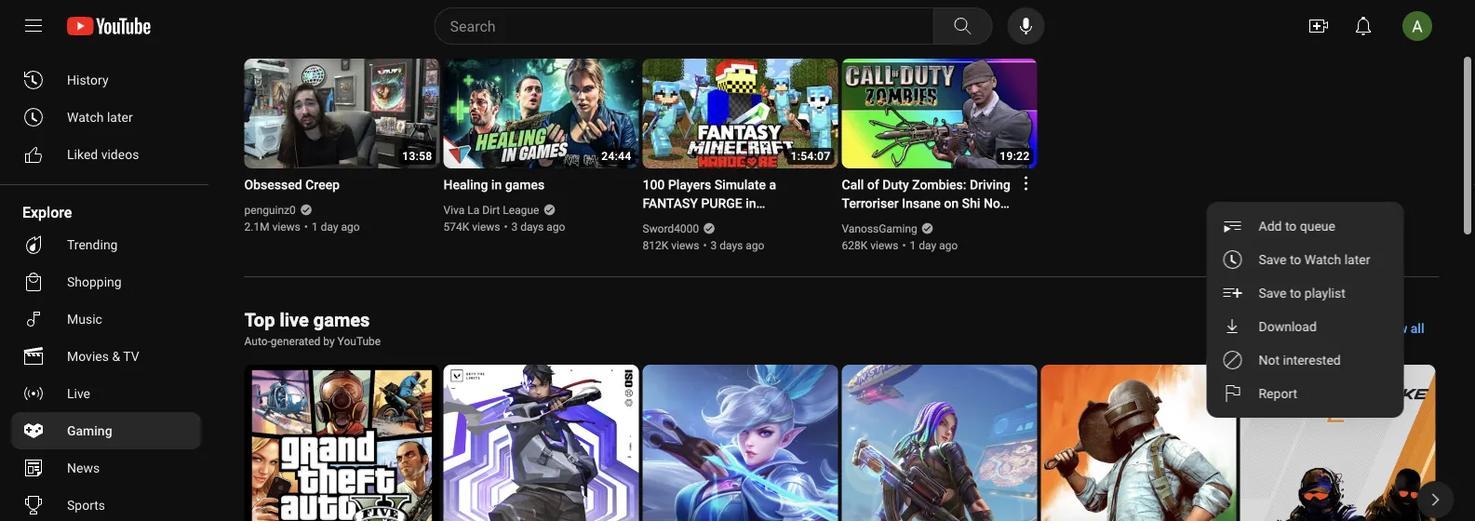 Task type: locate. For each thing, give the bounding box(es) containing it.
day down ops in the right of the page
[[919, 239, 937, 252]]

later up playlist
[[1345, 252, 1371, 267]]

1 hour, 54 minutes, 7 seconds element
[[791, 150, 831, 163]]

trending link
[[11, 226, 201, 263], [11, 226, 201, 263]]

obsessed creep link
[[244, 176, 418, 195]]

liked videos
[[67, 147, 139, 162]]

news
[[67, 460, 100, 476]]

save to playlist
[[1259, 285, 1346, 301]]

0 horizontal spatial in
[[491, 177, 502, 193]]

movies & tv link
[[11, 338, 201, 375], [11, 338, 201, 375]]

list box containing add to queue
[[1207, 202, 1404, 418]]

view all
[[1379, 321, 1425, 336]]

version)
[[950, 215, 999, 230]]

games
[[505, 177, 545, 193], [313, 309, 370, 331]]

1 horizontal spatial watch
[[1305, 252, 1342, 267]]

0 vertical spatial 1 day ago
[[312, 221, 360, 234]]

0 vertical spatial save
[[1259, 252, 1287, 267]]

games inside top live games auto-generated by youtube
[[313, 309, 370, 331]]

1 horizontal spatial 1 day ago
[[910, 239, 958, 252]]

games for in
[[505, 177, 545, 193]]

1 vertical spatial 3
[[711, 239, 717, 252]]

later inside option
[[1345, 252, 1371, 267]]

3 down 100 players simulate a fantasy purge in minecraft...
[[711, 239, 717, 252]]

0 vertical spatial watch
[[67, 109, 104, 125]]

views for creep
[[272, 221, 301, 234]]

1 day ago down obsessed creep link
[[312, 221, 360, 234]]

1 horizontal spatial later
[[1345, 252, 1371, 267]]

1 vertical spatial 1
[[910, 239, 916, 252]]

to right add
[[1285, 218, 1297, 234]]

watch later link
[[11, 99, 201, 136], [11, 99, 201, 136]]

gaming
[[67, 423, 112, 438]]

3 for games
[[512, 221, 518, 234]]

100
[[643, 177, 665, 193]]

save to watch later option
[[1207, 243, 1404, 276]]

1 vertical spatial day
[[919, 239, 937, 252]]

0 vertical spatial to
[[1285, 218, 1297, 234]]

0 horizontal spatial 1
[[312, 221, 318, 234]]

music link
[[11, 301, 201, 338], [11, 301, 201, 338]]

days
[[521, 221, 544, 234], [720, 239, 743, 252]]

list box
[[1207, 202, 1404, 418]]

100 players simulate a fantasy purge in minecraft...
[[643, 177, 776, 230]]

top live games auto-generated by youtube
[[244, 309, 381, 348]]

live link
[[11, 375, 201, 412], [11, 375, 201, 412]]

music
[[67, 311, 102, 327]]

numa!
[[842, 215, 880, 230]]

24 minutes, 44 seconds element
[[602, 150, 632, 163]]

812k
[[643, 239, 669, 252]]

0 vertical spatial 3
[[512, 221, 518, 234]]

download option
[[1207, 310, 1404, 343]]

0 vertical spatial 3 days ago
[[512, 221, 565, 234]]

1 vertical spatial save
[[1259, 285, 1287, 301]]

later
[[107, 109, 133, 125], [1345, 252, 1371, 267]]

1 horizontal spatial day
[[919, 239, 937, 252]]

views down the sword4000 link
[[671, 239, 700, 252]]

live
[[280, 309, 309, 331]]

ago
[[341, 221, 360, 234], [547, 221, 565, 234], [746, 239, 765, 252], [939, 239, 958, 252]]

1 horizontal spatial games
[[505, 177, 545, 193]]

0 vertical spatial later
[[107, 109, 133, 125]]

in down simulate
[[746, 196, 756, 211]]

&
[[112, 349, 120, 364]]

19:22
[[1000, 150, 1030, 163]]

days for healing in games
[[521, 221, 544, 234]]

to
[[1285, 218, 1297, 234], [1290, 252, 1302, 267], [1290, 285, 1302, 301]]

1 vertical spatial days
[[720, 239, 743, 252]]

day
[[321, 221, 338, 234], [919, 239, 937, 252]]

0 horizontal spatial 3
[[512, 221, 518, 234]]

call of duty zombies: driving terroriser insane on shi no numa! (black ops version)
[[842, 177, 1011, 230]]

1 right 2.1m views
[[312, 221, 318, 234]]

save for save to playlist
[[1259, 285, 1287, 301]]

2 vertical spatial to
[[1290, 285, 1302, 301]]

news link
[[11, 450, 201, 487], [11, 450, 201, 487]]

views down the penguinz0 link
[[272, 221, 301, 234]]

shopping link
[[11, 263, 201, 301], [11, 263, 201, 301]]

views down vanossgaming link
[[871, 239, 899, 252]]

2 save from the top
[[1259, 285, 1287, 301]]

days down league in the left top of the page
[[521, 221, 544, 234]]

viva la dirt league
[[444, 204, 539, 217]]

day down obsessed creep link
[[321, 221, 338, 234]]

1 vertical spatial later
[[1345, 252, 1371, 267]]

0 horizontal spatial 1 day ago
[[312, 221, 360, 234]]

history link
[[11, 61, 201, 99], [11, 61, 201, 99]]

save up download
[[1259, 285, 1287, 301]]

3 days ago
[[512, 221, 565, 234], [711, 239, 765, 252]]

1 horizontal spatial days
[[720, 239, 743, 252]]

view all link
[[1364, 312, 1440, 345]]

save down add
[[1259, 252, 1287, 267]]

views down 'dirt'
[[472, 221, 500, 234]]

sword4000
[[643, 222, 699, 236]]

insane
[[902, 196, 941, 211]]

save to watch later
[[1259, 252, 1371, 267]]

0 horizontal spatial day
[[321, 221, 338, 234]]

1 down the (black
[[910, 239, 916, 252]]

1 horizontal spatial 3
[[711, 239, 717, 252]]

1 vertical spatial games
[[313, 309, 370, 331]]

call of duty zombies: driving terroriser insane on shi no numa! (black ops version) link
[[842, 176, 1015, 230]]

1 day ago down ops in the right of the page
[[910, 239, 958, 252]]

ago for call of duty zombies: driving terroriser insane on shi no numa! (black ops version)
[[939, 239, 958, 252]]

1 horizontal spatial 1
[[910, 239, 916, 252]]

1
[[312, 221, 318, 234], [910, 239, 916, 252]]

574k views
[[444, 221, 500, 234]]

1 vertical spatial in
[[746, 196, 756, 211]]

ago down healing in games link
[[547, 221, 565, 234]]

0 vertical spatial day
[[321, 221, 338, 234]]

avatar image image
[[1403, 11, 1433, 41]]

1 vertical spatial 1 day ago
[[910, 239, 958, 252]]

ago down 100 players simulate a fantasy purge in minecraft... link
[[746, 239, 765, 252]]

watch
[[67, 109, 104, 125], [1305, 252, 1342, 267]]

13:58 link
[[244, 59, 440, 171]]

duty
[[883, 177, 909, 193]]

sports
[[67, 498, 105, 513]]

3 days ago down 100 players simulate a fantasy purge in minecraft... link
[[711, 239, 765, 252]]

watch inside save to watch later option
[[1305, 252, 1342, 267]]

to for playlist
[[1290, 285, 1302, 301]]

not
[[1259, 352, 1280, 368]]

3 down league in the left top of the page
[[512, 221, 518, 234]]

to left playlist
[[1290, 285, 1302, 301]]

in up "viva la dirt league" link
[[491, 177, 502, 193]]

you link
[[11, 24, 201, 61], [11, 24, 201, 61]]

views
[[272, 221, 301, 234], [472, 221, 500, 234], [671, 239, 700, 252], [871, 239, 899, 252]]

games up by
[[313, 309, 370, 331]]

0 horizontal spatial watch
[[67, 109, 104, 125]]

0 horizontal spatial games
[[313, 309, 370, 331]]

0 vertical spatial games
[[505, 177, 545, 193]]

later up 'videos'
[[107, 109, 133, 125]]

0 horizontal spatial days
[[521, 221, 544, 234]]

1 save from the top
[[1259, 252, 1287, 267]]

healing in games
[[444, 177, 545, 193]]

liked
[[67, 147, 98, 162]]

add to queue
[[1259, 218, 1336, 234]]

terroriser
[[842, 196, 899, 211]]

to inside option
[[1285, 218, 1297, 234]]

to down add to queue
[[1290, 252, 1302, 267]]

None search field
[[401, 7, 997, 45]]

1 vertical spatial 3 days ago
[[711, 239, 765, 252]]

save for save to watch later
[[1259, 252, 1287, 267]]

3 for simulate
[[711, 239, 717, 252]]

19 minutes, 22 seconds element
[[1000, 150, 1030, 163]]

3 days ago for healing in games
[[512, 221, 565, 234]]

explore
[[22, 203, 72, 221]]

in
[[491, 177, 502, 193], [746, 196, 756, 211]]

3
[[512, 221, 518, 234], [711, 239, 717, 252]]

100 players simulate a fantasy purge in minecraft... link
[[643, 176, 816, 230]]

3 days ago down league in the left top of the page
[[512, 221, 565, 234]]

games up league in the left top of the page
[[505, 177, 545, 193]]

0 horizontal spatial 3 days ago
[[512, 221, 565, 234]]

of
[[867, 177, 879, 193]]

1 horizontal spatial 3 days ago
[[711, 239, 765, 252]]

ago down obsessed creep link
[[341, 221, 360, 234]]

watch down the history
[[67, 109, 104, 125]]

watch up playlist
[[1305, 252, 1342, 267]]

generated
[[271, 335, 321, 348]]

views for in
[[472, 221, 500, 234]]

1 horizontal spatial in
[[746, 196, 756, 211]]

viva
[[444, 204, 465, 217]]

1 vertical spatial to
[[1290, 252, 1302, 267]]

13:58
[[402, 150, 432, 163]]

0 vertical spatial 1
[[312, 221, 318, 234]]

ago for 100 players simulate a fantasy purge in minecraft...
[[746, 239, 765, 252]]

shi
[[962, 196, 981, 211]]

days down 100 players simulate a fantasy purge in minecraft... link
[[720, 239, 743, 252]]

in inside 100 players simulate a fantasy purge in minecraft...
[[746, 196, 756, 211]]

0 vertical spatial days
[[521, 221, 544, 234]]

creep
[[305, 177, 340, 193]]

ago down ops in the right of the page
[[939, 239, 958, 252]]

driving
[[970, 177, 1011, 193]]

1 vertical spatial watch
[[1305, 252, 1342, 267]]



Task type: vqa. For each thing, say whether or not it's contained in the screenshot.


Task type: describe. For each thing, give the bounding box(es) containing it.
1 for creep
[[312, 221, 318, 234]]

812k views
[[643, 239, 700, 252]]

1:54:07
[[791, 150, 831, 163]]

auto-
[[244, 335, 271, 348]]

1 day ago for creep
[[312, 221, 360, 234]]

games for live
[[313, 309, 370, 331]]

0 horizontal spatial later
[[107, 109, 133, 125]]

19:22 link
[[842, 59, 1037, 171]]

healing
[[444, 177, 488, 193]]

(black
[[884, 215, 920, 230]]

healing in games link
[[444, 176, 617, 195]]

viva la dirt league link
[[444, 202, 540, 219]]

vanossgaming
[[842, 222, 918, 236]]

to for queue
[[1285, 218, 1297, 234]]

by
[[323, 335, 335, 348]]

days for 100 players simulate a fantasy purge in minecraft...
[[720, 239, 743, 252]]

ago for obsessed creep
[[341, 221, 360, 234]]

movies
[[67, 349, 109, 364]]

simulate
[[715, 177, 766, 193]]

628k
[[842, 239, 868, 252]]

queue
[[1300, 218, 1336, 234]]

2.1m
[[244, 221, 270, 234]]

2.1m views
[[244, 221, 301, 234]]

1 for of
[[910, 239, 916, 252]]

day for creep
[[321, 221, 338, 234]]

ago for healing in games
[[547, 221, 565, 234]]

penguinz0
[[244, 204, 296, 217]]

dirt
[[482, 204, 500, 217]]

purge
[[701, 196, 743, 211]]

add
[[1259, 218, 1282, 234]]

1 day ago for of
[[910, 239, 958, 252]]

not interested
[[1259, 352, 1341, 368]]

Search text field
[[450, 14, 929, 38]]

day for of
[[919, 239, 937, 252]]

574k
[[444, 221, 469, 234]]

videos
[[101, 147, 139, 162]]

penguinz0 link
[[244, 202, 297, 219]]

fantasy
[[643, 196, 698, 211]]

ops
[[924, 215, 947, 230]]

you
[[22, 34, 48, 52]]

no
[[984, 196, 1001, 211]]

view
[[1379, 321, 1408, 336]]

24:44
[[602, 150, 632, 163]]

interested
[[1283, 352, 1341, 368]]

24:44 link
[[444, 59, 639, 171]]

on
[[944, 196, 959, 211]]

tv
[[123, 349, 139, 364]]

all
[[1411, 321, 1425, 336]]

add to queue option
[[1207, 209, 1404, 243]]

trending
[[67, 237, 118, 252]]

sword4000 link
[[643, 221, 700, 237]]

628k views
[[842, 239, 899, 252]]

views for players
[[671, 239, 700, 252]]

youtube
[[338, 335, 381, 348]]

call
[[842, 177, 864, 193]]

1:54:07 link
[[643, 59, 838, 171]]

to for watch
[[1290, 252, 1302, 267]]

views for of
[[871, 239, 899, 252]]

movies & tv
[[67, 349, 139, 364]]

la
[[468, 204, 480, 217]]

report option
[[1207, 377, 1404, 411]]

report
[[1259, 386, 1298, 401]]

top
[[244, 309, 275, 331]]

3 days ago for 100 players simulate a fantasy purge in minecraft...
[[711, 239, 765, 252]]

minecraft...
[[643, 215, 710, 230]]

not interested option
[[1207, 343, 1404, 377]]

watch later
[[67, 109, 133, 125]]

shopping
[[67, 274, 122, 290]]

league
[[503, 204, 539, 217]]

download
[[1259, 319, 1317, 334]]

0 vertical spatial in
[[491, 177, 502, 193]]

zombies:
[[912, 177, 967, 193]]

players
[[668, 177, 711, 193]]

save to playlist option
[[1207, 276, 1404, 310]]

playlist
[[1305, 285, 1346, 301]]

13 minutes, 58 seconds element
[[402, 150, 432, 163]]

history
[[67, 72, 108, 88]]

live
[[67, 386, 90, 401]]

obsessed
[[244, 177, 302, 193]]

View all text field
[[1379, 321, 1425, 336]]

a
[[769, 177, 776, 193]]

vanossgaming link
[[842, 221, 919, 237]]

obsessed creep
[[244, 177, 340, 193]]



